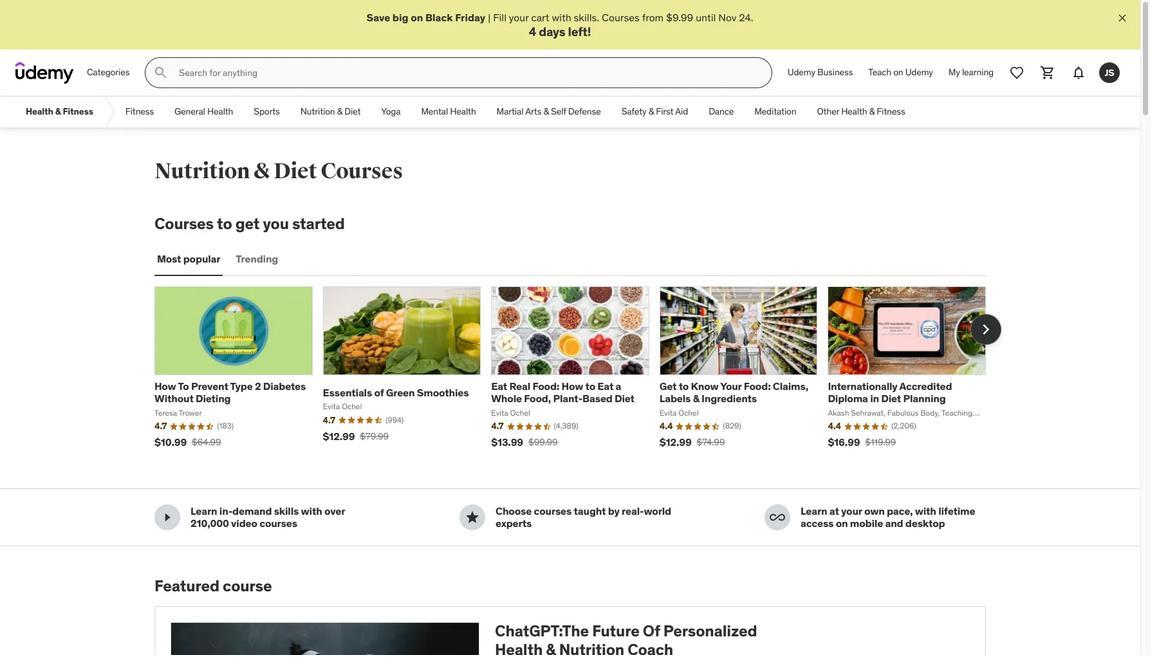 Task type: locate. For each thing, give the bounding box(es) containing it.
chatgpt:the future of personalized health & nutrition coach
[[495, 621, 758, 656]]

safety
[[622, 106, 647, 117]]

meditation link
[[745, 97, 807, 128]]

1 vertical spatial on
[[894, 67, 904, 78]]

dance
[[709, 106, 734, 117]]

to for courses
[[217, 214, 232, 234]]

udemy
[[788, 67, 816, 78], [906, 67, 934, 78]]

courses inside learn in-demand skills with over 210,000 video courses
[[260, 517, 297, 530]]

trending button
[[233, 244, 281, 275]]

1 horizontal spatial nutrition
[[301, 106, 335, 117]]

fill
[[493, 11, 507, 24]]

learning
[[963, 67, 994, 78]]

udemy image
[[15, 62, 74, 84]]

carousel element
[[155, 287, 1002, 458]]

featured
[[155, 576, 220, 596]]

2 horizontal spatial on
[[894, 67, 904, 78]]

eat left a
[[598, 380, 614, 393]]

0 horizontal spatial courses
[[155, 214, 214, 234]]

diet right in
[[882, 392, 902, 405]]

smoothies
[[417, 386, 469, 399]]

with
[[552, 11, 572, 24], [301, 505, 322, 518], [916, 505, 937, 518]]

nutrition down general health link
[[155, 158, 250, 185]]

shopping cart with 0 items image
[[1041, 65, 1056, 81]]

1 learn from the left
[[191, 505, 217, 518]]

teach
[[869, 67, 892, 78]]

submit search image
[[153, 65, 169, 81]]

diet left yoga
[[345, 106, 361, 117]]

of
[[643, 621, 661, 641]]

0 horizontal spatial your
[[509, 11, 529, 24]]

2 horizontal spatial to
[[679, 380, 689, 393]]

to
[[217, 214, 232, 234], [586, 380, 596, 393], [679, 380, 689, 393]]

2 how from the left
[[562, 380, 584, 393]]

1 horizontal spatial food:
[[744, 380, 771, 393]]

martial
[[497, 106, 524, 117]]

2 medium image from the left
[[770, 510, 786, 526]]

learn left in-
[[191, 505, 217, 518]]

with inside 'save big on black friday | fill your cart with skills. courses from $9.99 until nov 24. 4 days left!'
[[552, 11, 572, 24]]

2 horizontal spatial with
[[916, 505, 937, 518]]

udemy left business
[[788, 67, 816, 78]]

1 horizontal spatial fitness
[[125, 106, 154, 117]]

eat
[[492, 380, 508, 393], [598, 380, 614, 393]]

0 horizontal spatial medium image
[[465, 510, 480, 526]]

other health & fitness
[[818, 106, 906, 117]]

1 horizontal spatial udemy
[[906, 67, 934, 78]]

1 horizontal spatial with
[[552, 11, 572, 24]]

whole
[[492, 392, 522, 405]]

0 horizontal spatial courses
[[260, 517, 297, 530]]

& inside chatgpt:the future of personalized health & nutrition coach
[[546, 640, 556, 656]]

self
[[551, 106, 566, 117]]

world
[[644, 505, 672, 518]]

most popular
[[157, 253, 220, 266]]

how
[[155, 380, 176, 393], [562, 380, 584, 393]]

diet inside internationally accredited diploma in diet planning
[[882, 392, 902, 405]]

1 horizontal spatial eat
[[598, 380, 614, 393]]

1 horizontal spatial learn
[[801, 505, 828, 518]]

mental health link
[[411, 97, 487, 128]]

fitness down teach on udemy link
[[877, 106, 906, 117]]

&
[[55, 106, 61, 117], [337, 106, 343, 117], [544, 106, 549, 117], [649, 106, 654, 117], [870, 106, 875, 117], [254, 158, 270, 185], [693, 392, 700, 405], [546, 640, 556, 656]]

with up days
[[552, 11, 572, 24]]

1 vertical spatial courses
[[321, 158, 403, 185]]

experts
[[496, 517, 532, 530]]

courses to get you started
[[155, 214, 345, 234]]

1 how from the left
[[155, 380, 176, 393]]

dance link
[[699, 97, 745, 128]]

first
[[656, 106, 674, 117]]

0 horizontal spatial to
[[217, 214, 232, 234]]

health
[[26, 106, 53, 117], [207, 106, 233, 117], [450, 106, 476, 117], [842, 106, 868, 117], [495, 640, 543, 656]]

1 vertical spatial your
[[842, 505, 863, 518]]

1 vertical spatial nutrition
[[155, 158, 250, 185]]

fitness right arrow pointing to subcategory menu links image
[[125, 106, 154, 117]]

2 vertical spatial nutrition
[[559, 640, 625, 656]]

know
[[691, 380, 719, 393]]

by
[[608, 505, 620, 518]]

chatgpt:the future of personalized health & nutrition coach link
[[155, 607, 987, 656]]

trending
[[236, 253, 278, 266]]

2 food: from the left
[[744, 380, 771, 393]]

courses right the video
[[260, 517, 297, 530]]

aid
[[676, 106, 689, 117]]

eat real food: how to eat a whole food, plant-based diet link
[[492, 380, 635, 405]]

safety & first aid
[[622, 106, 689, 117]]

courses left taught at the bottom of page
[[534, 505, 572, 518]]

learn
[[191, 505, 217, 518], [801, 505, 828, 518]]

eat left real
[[492, 380, 508, 393]]

nutrition & diet courses
[[155, 158, 403, 185]]

1 horizontal spatial to
[[586, 380, 596, 393]]

general health
[[175, 106, 233, 117]]

0 horizontal spatial with
[[301, 505, 322, 518]]

1 horizontal spatial medium image
[[770, 510, 786, 526]]

learn inside learn in-demand skills with over 210,000 video courses
[[191, 505, 217, 518]]

2 horizontal spatial courses
[[602, 11, 640, 24]]

meditation
[[755, 106, 797, 117]]

0 horizontal spatial udemy
[[788, 67, 816, 78]]

left!
[[568, 24, 591, 40]]

diploma
[[828, 392, 869, 405]]

days
[[539, 24, 566, 40]]

on right big
[[411, 11, 423, 24]]

eat real food: how to eat a whole food, plant-based diet
[[492, 380, 635, 405]]

2 learn from the left
[[801, 505, 828, 518]]

to right get
[[679, 380, 689, 393]]

and
[[886, 517, 904, 530]]

defense
[[569, 106, 601, 117]]

most popular button
[[155, 244, 223, 275]]

your right 'at'
[[842, 505, 863, 518]]

udemy left my at the top right of page
[[906, 67, 934, 78]]

access
[[801, 517, 834, 530]]

real
[[510, 380, 531, 393]]

udemy business link
[[780, 57, 861, 88]]

my learning link
[[941, 57, 1002, 88]]

other health & fitness link
[[807, 97, 916, 128]]

teach on udemy link
[[861, 57, 941, 88]]

diet right "based"
[[615, 392, 635, 405]]

1 horizontal spatial how
[[562, 380, 584, 393]]

food: right your
[[744, 380, 771, 393]]

to left get
[[217, 214, 232, 234]]

diet
[[345, 106, 361, 117], [274, 158, 317, 185], [615, 392, 635, 405], [882, 392, 902, 405]]

nutrition for nutrition & diet courses
[[155, 158, 250, 185]]

health for other health & fitness
[[842, 106, 868, 117]]

arts
[[526, 106, 542, 117]]

nutrition
[[301, 106, 335, 117], [155, 158, 250, 185], [559, 640, 625, 656]]

1 medium image from the left
[[465, 510, 480, 526]]

nov
[[719, 11, 737, 24]]

& inside get to know your food: claims, labels & ingredients
[[693, 392, 700, 405]]

0 vertical spatial courses
[[602, 11, 640, 24]]

2 udemy from the left
[[906, 67, 934, 78]]

2
[[255, 380, 261, 393]]

medium image left access
[[770, 510, 786, 526]]

1 horizontal spatial courses
[[321, 158, 403, 185]]

1 food: from the left
[[533, 380, 560, 393]]

1 horizontal spatial courses
[[534, 505, 572, 518]]

0 vertical spatial your
[[509, 11, 529, 24]]

ingredients
[[702, 392, 757, 405]]

how to prevent type 2 diabetes without dieting link
[[155, 380, 306, 405]]

learn inside learn at your own pace, with lifetime access on mobile and desktop
[[801, 505, 828, 518]]

learn left 'at'
[[801, 505, 828, 518]]

how to prevent type 2 diabetes without dieting
[[155, 380, 306, 405]]

courses
[[534, 505, 572, 518], [260, 517, 297, 530]]

medium image
[[465, 510, 480, 526], [770, 510, 786, 526]]

your
[[721, 380, 742, 393]]

health for mental health
[[450, 106, 476, 117]]

1 horizontal spatial on
[[836, 517, 848, 530]]

with left over at the left bottom of the page
[[301, 505, 322, 518]]

0 horizontal spatial learn
[[191, 505, 217, 518]]

0 horizontal spatial on
[[411, 11, 423, 24]]

food: right real
[[533, 380, 560, 393]]

fitness left arrow pointing to subcategory menu links image
[[63, 106, 93, 117]]

close image
[[1117, 12, 1130, 24]]

0 horizontal spatial nutrition
[[155, 158, 250, 185]]

arrow pointing to subcategory menu links image
[[104, 97, 115, 128]]

categories button
[[79, 57, 137, 88]]

wishlist image
[[1010, 65, 1025, 81]]

with right the pace,
[[916, 505, 937, 518]]

0 horizontal spatial fitness
[[63, 106, 93, 117]]

on right the teach
[[894, 67, 904, 78]]

diet inside eat real food: how to eat a whole food, plant-based diet
[[615, 392, 635, 405]]

over
[[325, 505, 345, 518]]

to inside get to know your food: claims, labels & ingredients
[[679, 380, 689, 393]]

chatgpt:the
[[495, 621, 589, 641]]

2 vertical spatial courses
[[155, 214, 214, 234]]

0 vertical spatial on
[[411, 11, 423, 24]]

food: inside eat real food: how to eat a whole food, plant-based diet
[[533, 380, 560, 393]]

0 horizontal spatial eat
[[492, 380, 508, 393]]

pace,
[[887, 505, 913, 518]]

video
[[231, 517, 258, 530]]

0 vertical spatial nutrition
[[301, 106, 335, 117]]

nutrition left coach
[[559, 640, 625, 656]]

2 vertical spatial on
[[836, 517, 848, 530]]

nutrition right sports
[[301, 106, 335, 117]]

to inside eat real food: how to eat a whole food, plant-based diet
[[586, 380, 596, 393]]

to right plant-
[[586, 380, 596, 393]]

your inside 'save big on black friday | fill your cart with skills. courses from $9.99 until nov 24. 4 days left!'
[[509, 11, 529, 24]]

2 horizontal spatial fitness
[[877, 106, 906, 117]]

in
[[871, 392, 880, 405]]

mental health
[[421, 106, 476, 117]]

your inside learn at your own pace, with lifetime access on mobile and desktop
[[842, 505, 863, 518]]

on left mobile
[[836, 517, 848, 530]]

0 horizontal spatial how
[[155, 380, 176, 393]]

0 horizontal spatial food:
[[533, 380, 560, 393]]

medium image left the experts
[[465, 510, 480, 526]]

your right fill
[[509, 11, 529, 24]]

2 horizontal spatial nutrition
[[559, 640, 625, 656]]

1 horizontal spatial your
[[842, 505, 863, 518]]



Task type: describe. For each thing, give the bounding box(es) containing it.
sports link
[[244, 97, 290, 128]]

nutrition & diet link
[[290, 97, 371, 128]]

labels
[[660, 392, 691, 405]]

health for general health
[[207, 106, 233, 117]]

categories
[[87, 67, 130, 78]]

to for get
[[679, 380, 689, 393]]

save
[[367, 11, 390, 24]]

popular
[[183, 253, 220, 266]]

with inside learn in-demand skills with over 210,000 video courses
[[301, 505, 322, 518]]

learn for learn at your own pace, with lifetime access on mobile and desktop
[[801, 505, 828, 518]]

courses inside choose courses taught by real-world experts
[[534, 505, 572, 518]]

plant-
[[553, 392, 583, 405]]

3 fitness from the left
[[877, 106, 906, 117]]

with inside learn at your own pace, with lifetime access on mobile and desktop
[[916, 505, 937, 518]]

demand
[[233, 505, 272, 518]]

1 fitness from the left
[[63, 106, 93, 117]]

2 fitness from the left
[[125, 106, 154, 117]]

how inside how to prevent type 2 diabetes without dieting
[[155, 380, 176, 393]]

get to know your food: claims, labels & ingredients link
[[660, 380, 809, 405]]

next image
[[976, 319, 997, 340]]

medium image for learn
[[770, 510, 786, 526]]

|
[[488, 11, 491, 24]]

on inside learn at your own pace, with lifetime access on mobile and desktop
[[836, 517, 848, 530]]

cart
[[532, 11, 550, 24]]

internationally accredited diploma in diet planning
[[828, 380, 953, 405]]

big
[[393, 11, 409, 24]]

medium image for choose
[[465, 510, 480, 526]]

based
[[583, 392, 613, 405]]

you
[[263, 214, 289, 234]]

udemy business
[[788, 67, 854, 78]]

diabetes
[[263, 380, 306, 393]]

notifications image
[[1072, 65, 1087, 81]]

js
[[1105, 67, 1115, 78]]

without
[[155, 392, 194, 405]]

get
[[660, 380, 677, 393]]

nutrition inside chatgpt:the future of personalized health & nutrition coach
[[559, 640, 625, 656]]

health inside chatgpt:the future of personalized health & nutrition coach
[[495, 640, 543, 656]]

learn for learn in-demand skills with over 210,000 video courses
[[191, 505, 217, 518]]

featured course
[[155, 576, 272, 596]]

friday
[[455, 11, 486, 24]]

medium image
[[160, 510, 175, 526]]

courses inside 'save big on black friday | fill your cart with skills. courses from $9.99 until nov 24. 4 days left!'
[[602, 11, 640, 24]]

health & fitness link
[[15, 97, 104, 128]]

food: inside get to know your food: claims, labels & ingredients
[[744, 380, 771, 393]]

my learning
[[949, 67, 994, 78]]

my
[[949, 67, 961, 78]]

choose courses taught by real-world experts
[[496, 505, 672, 530]]

get to know your food: claims, labels & ingredients
[[660, 380, 809, 405]]

food,
[[524, 392, 551, 405]]

essentials of green smoothies link
[[323, 386, 469, 399]]

1 udemy from the left
[[788, 67, 816, 78]]

2 eat from the left
[[598, 380, 614, 393]]

fitness link
[[115, 97, 164, 128]]

mental
[[421, 106, 448, 117]]

$9.99
[[667, 11, 694, 24]]

learn in-demand skills with over 210,000 video courses
[[191, 505, 345, 530]]

real-
[[622, 505, 644, 518]]

teach on udemy
[[869, 67, 934, 78]]

Search for anything text field
[[177, 62, 757, 84]]

1 eat from the left
[[492, 380, 508, 393]]

coach
[[628, 640, 674, 656]]

green
[[386, 386, 415, 399]]

own
[[865, 505, 885, 518]]

skills
[[274, 505, 299, 518]]

taught
[[574, 505, 606, 518]]

general
[[175, 106, 205, 117]]

4
[[529, 24, 537, 40]]

mobile
[[851, 517, 884, 530]]

sports
[[254, 106, 280, 117]]

martial arts & self defense link
[[487, 97, 612, 128]]

most
[[157, 253, 181, 266]]

of
[[374, 386, 384, 399]]

on inside 'save big on black friday | fill your cart with skills. courses from $9.99 until nov 24. 4 days left!'
[[411, 11, 423, 24]]

choose
[[496, 505, 532, 518]]

essentials of green smoothies
[[323, 386, 469, 399]]

black
[[426, 11, 453, 24]]

essentials
[[323, 386, 372, 399]]

diet up you at the left top of the page
[[274, 158, 317, 185]]

martial arts & self defense
[[497, 106, 601, 117]]

how inside eat real food: how to eat a whole food, plant-based diet
[[562, 380, 584, 393]]

general health link
[[164, 97, 244, 128]]

future
[[593, 621, 640, 641]]

type
[[230, 380, 253, 393]]

personalized
[[664, 621, 758, 641]]

started
[[292, 214, 345, 234]]

course
[[223, 576, 272, 596]]

health & fitness
[[26, 106, 93, 117]]

nutrition & diet
[[301, 106, 361, 117]]

js link
[[1095, 57, 1126, 88]]

save big on black friday | fill your cart with skills. courses from $9.99 until nov 24. 4 days left!
[[367, 11, 754, 40]]

at
[[830, 505, 840, 518]]

a
[[616, 380, 622, 393]]

until
[[696, 11, 716, 24]]

nutrition for nutrition & diet
[[301, 106, 335, 117]]

learn at your own pace, with lifetime access on mobile and desktop
[[801, 505, 976, 530]]

internationally accredited diploma in diet planning link
[[828, 380, 953, 405]]



Task type: vqa. For each thing, say whether or not it's contained in the screenshot.
the Internationally at the bottom
yes



